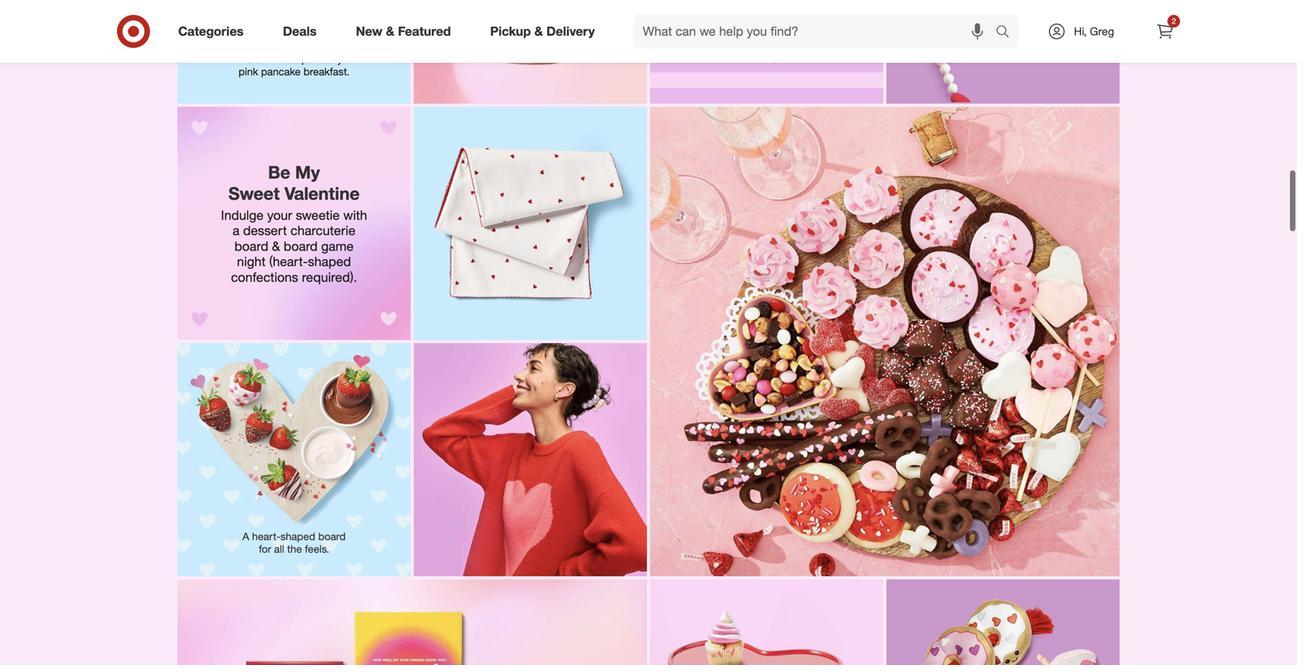 Task type: locate. For each thing, give the bounding box(es) containing it.
board inside a heart-shaped board for all the feels.
[[318, 530, 346, 543]]

delivery
[[547, 24, 595, 39]]

deals link
[[270, 14, 336, 49]]

new & featured
[[356, 24, 451, 39]]

1 vertical spatial with
[[344, 207, 367, 223]]

0 vertical spatial a
[[293, 53, 299, 65]]

pickup & delivery
[[490, 24, 595, 39]]

dessert
[[243, 223, 287, 239]]

0 vertical spatial with
[[271, 53, 290, 65]]

pancake
[[261, 65, 301, 78]]

with up game
[[344, 207, 367, 223]]

board down indulge
[[235, 238, 269, 254]]

with right start
[[271, 53, 290, 65]]

1 horizontal spatial a
[[293, 53, 299, 65]]

hi,
[[1075, 24, 1088, 38]]

for
[[259, 543, 271, 556]]

pink
[[239, 65, 258, 78]]

a
[[293, 53, 299, 65], [233, 223, 240, 239]]

0 horizontal spatial &
[[272, 238, 280, 254]]

1 horizontal spatial &
[[386, 24, 395, 39]]

0 vertical spatial shaped
[[308, 254, 351, 270]]

sweetie
[[296, 207, 340, 223]]

sweet
[[229, 182, 280, 204]]

shaped
[[308, 254, 351, 270], [281, 530, 316, 543]]

be my sweet valentine indulge your sweetie with a dessert charcuterie board & board game night (heart-shaped confections required).
[[221, 162, 371, 285]]

a left dessert
[[233, 223, 240, 239]]

a left perfectly at top left
[[293, 53, 299, 65]]

start
[[246, 53, 268, 65]]

featured
[[398, 24, 451, 39]]

greg
[[1091, 24, 1115, 38]]

2 horizontal spatial board
[[318, 530, 346, 543]]

1 horizontal spatial with
[[344, 207, 367, 223]]

0 horizontal spatial with
[[271, 53, 290, 65]]

&
[[386, 24, 395, 39], [535, 24, 543, 39], [272, 238, 280, 254]]

& right pickup
[[535, 24, 543, 39]]

2 horizontal spatial &
[[535, 24, 543, 39]]

my
[[295, 162, 320, 183]]

feels.
[[305, 543, 330, 556]]

with inside start with a perfectly pink pancake breakfast.
[[271, 53, 290, 65]]

a heart-shaped board for all the feels.
[[243, 530, 349, 556]]

search button
[[989, 14, 1027, 52]]

pickup
[[490, 24, 531, 39]]

board right the
[[318, 530, 346, 543]]

1 horizontal spatial board
[[284, 238, 318, 254]]

1 vertical spatial shaped
[[281, 530, 316, 543]]

breakfast.
[[304, 65, 350, 78]]

charcuterie
[[291, 223, 356, 239]]

with
[[271, 53, 290, 65], [344, 207, 367, 223]]

board down sweetie in the left top of the page
[[284, 238, 318, 254]]

perfectly
[[302, 53, 343, 65]]

your
[[267, 207, 292, 223]]

& inside "be my sweet valentine indulge your sweetie with a dessert charcuterie board & board game night (heart-shaped confections required)."
[[272, 238, 280, 254]]

1 vertical spatial a
[[233, 223, 240, 239]]

board
[[235, 238, 269, 254], [284, 238, 318, 254], [318, 530, 346, 543]]

& for new
[[386, 24, 395, 39]]

0 horizontal spatial a
[[233, 223, 240, 239]]

heart-
[[252, 530, 281, 543]]

shaped inside a heart-shaped board for all the feels.
[[281, 530, 316, 543]]

& right night
[[272, 238, 280, 254]]

& right "new"
[[386, 24, 395, 39]]



Task type: describe. For each thing, give the bounding box(es) containing it.
new & featured link
[[343, 14, 471, 49]]

a
[[243, 530, 249, 543]]

categories link
[[165, 14, 263, 49]]

start with a perfectly pink pancake breakfast.
[[239, 53, 350, 78]]

all
[[274, 543, 284, 556]]

deals
[[283, 24, 317, 39]]

indulge
[[221, 207, 264, 223]]

pickup & delivery link
[[477, 14, 615, 49]]

game
[[321, 238, 354, 254]]

valentine
[[285, 182, 360, 204]]

(heart-
[[269, 254, 308, 270]]

night
[[237, 254, 266, 270]]

new
[[356, 24, 383, 39]]

required).
[[302, 269, 357, 285]]

categories
[[178, 24, 244, 39]]

What can we help you find? suggestions appear below search field
[[634, 14, 1000, 49]]

with inside "be my sweet valentine indulge your sweetie with a dessert charcuterie board & board game night (heart-shaped confections required)."
[[344, 207, 367, 223]]

shaped inside "be my sweet valentine indulge your sweetie with a dessert charcuterie board & board game night (heart-shaped confections required)."
[[308, 254, 351, 270]]

be
[[268, 162, 291, 183]]

a inside "be my sweet valentine indulge your sweetie with a dessert charcuterie board & board game night (heart-shaped confections required)."
[[233, 223, 240, 239]]

2
[[1172, 16, 1177, 26]]

& for pickup
[[535, 24, 543, 39]]

confections
[[231, 269, 298, 285]]

the
[[287, 543, 302, 556]]

search
[[989, 25, 1027, 41]]

0 horizontal spatial board
[[235, 238, 269, 254]]

a inside start with a perfectly pink pancake breakfast.
[[293, 53, 299, 65]]

2 link
[[1149, 14, 1183, 49]]

hi, greg
[[1075, 24, 1115, 38]]



Task type: vqa. For each thing, say whether or not it's contained in the screenshot.
Weekly
no



